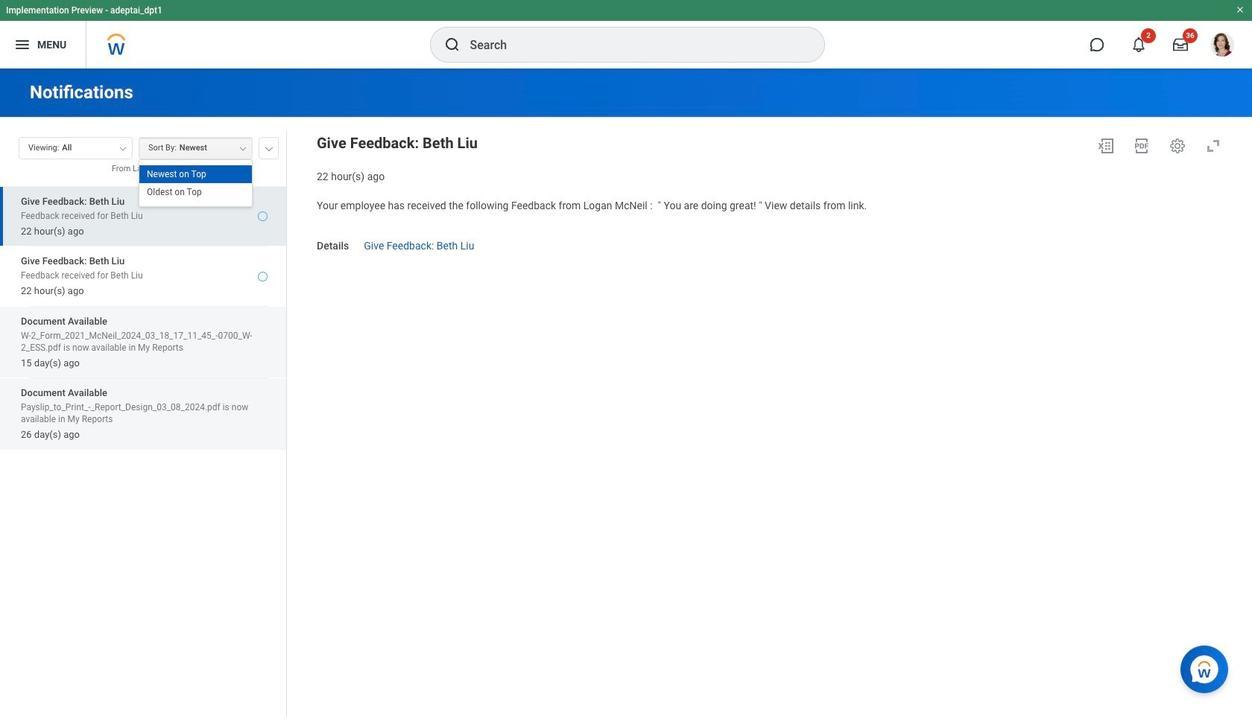 Task type: describe. For each thing, give the bounding box(es) containing it.
sort by list box
[[139, 165, 252, 201]]

notifications large image
[[1132, 37, 1146, 52]]

export to excel image
[[1097, 137, 1115, 155]]

fullscreen image
[[1205, 137, 1222, 155]]

Search Workday  search field
[[470, 28, 793, 61]]

view printable version (pdf) image
[[1133, 137, 1151, 155]]

profile logan mcneil image
[[1211, 33, 1234, 60]]

search image
[[443, 36, 461, 54]]

close environment banner image
[[1236, 5, 1245, 14]]



Task type: vqa. For each thing, say whether or not it's contained in the screenshot.
search image
yes



Task type: locate. For each thing, give the bounding box(es) containing it.
region
[[317, 131, 1228, 184]]

justify image
[[13, 36, 31, 54]]

tab panel
[[0, 130, 286, 718]]

more image
[[265, 144, 274, 151]]

banner
[[0, 0, 1252, 69]]

inbox large image
[[1173, 37, 1188, 52]]

mark read image
[[258, 212, 268, 222]]

task actions image
[[1169, 137, 1187, 155]]

mark read image
[[258, 272, 268, 282]]

main content
[[0, 69, 1252, 718]]

inbox items list box
[[0, 186, 286, 718]]



